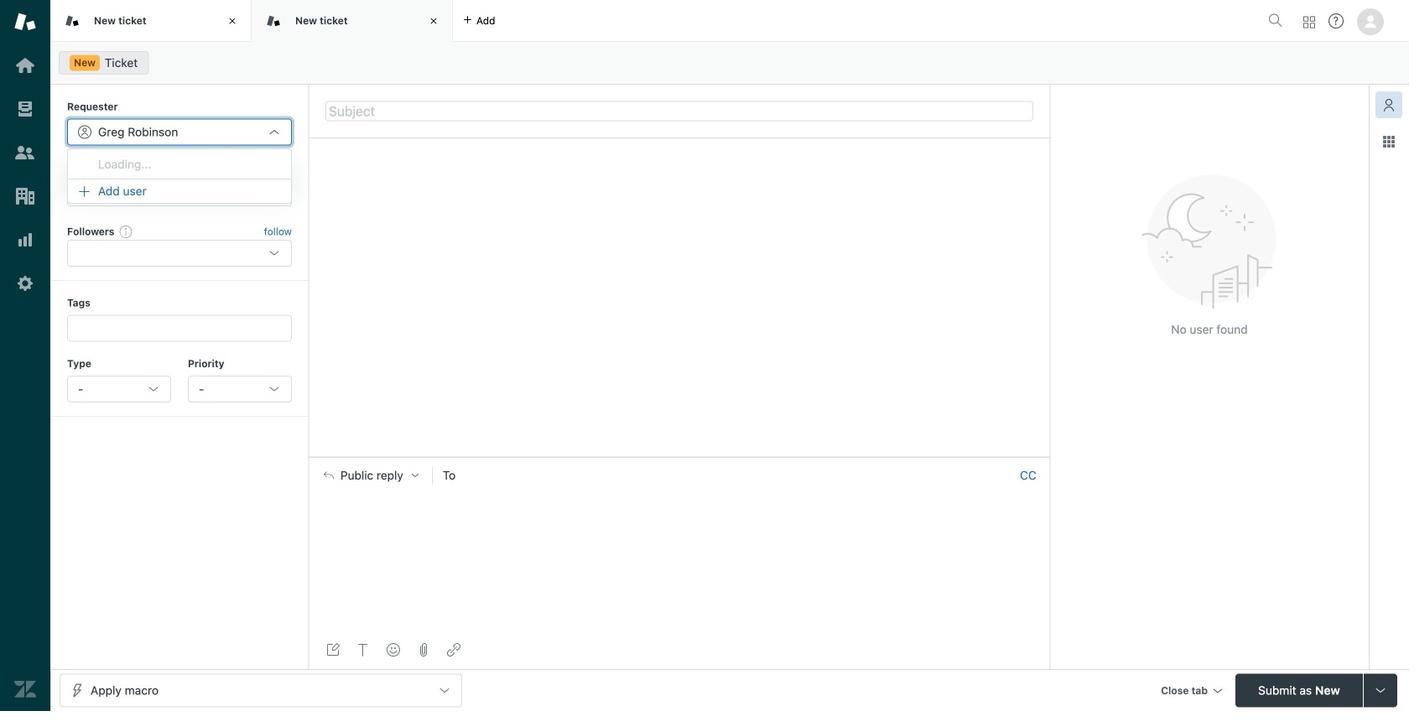 Task type: vqa. For each thing, say whether or not it's contained in the screenshot.
Main "element"
yes



Task type: locate. For each thing, give the bounding box(es) containing it.
1 tab from the left
[[50, 0, 252, 42]]

organizations image
[[14, 185, 36, 207]]

info on adding followers image
[[119, 225, 133, 238]]

secondary element
[[50, 46, 1409, 80]]

apps image
[[1383, 135, 1396, 148]]

views image
[[14, 98, 36, 120]]

admin image
[[14, 273, 36, 294]]

1 close image from the left
[[224, 13, 241, 29]]

zendesk support image
[[14, 11, 36, 33]]

reporting image
[[14, 229, 36, 251]]

tab
[[50, 0, 252, 42], [252, 0, 453, 42]]

0 horizontal spatial close image
[[224, 13, 241, 29]]

customers image
[[14, 142, 36, 164]]

close image
[[224, 13, 241, 29], [425, 13, 442, 29]]

1 horizontal spatial close image
[[425, 13, 442, 29]]

2 tab from the left
[[252, 0, 453, 42]]

zendesk image
[[14, 679, 36, 701]]

2 close image from the left
[[425, 13, 442, 29]]

customer context image
[[1383, 98, 1396, 112]]

insert emojis image
[[387, 643, 400, 657]]

displays possible ticket submission types image
[[1374, 684, 1388, 698]]



Task type: describe. For each thing, give the bounding box(es) containing it.
close image for first tab from the right
[[425, 13, 442, 29]]

get started image
[[14, 55, 36, 76]]

add attachment image
[[417, 643, 430, 657]]

tabs tab list
[[50, 0, 1262, 42]]

format text image
[[357, 643, 370, 657]]

Subject field
[[326, 101, 1034, 121]]

get help image
[[1329, 13, 1344, 29]]

main element
[[0, 0, 50, 711]]

zendesk products image
[[1304, 16, 1316, 28]]

search name or contact info field
[[98, 125, 261, 140]]

draft mode image
[[326, 643, 340, 657]]

minimize composer image
[[673, 450, 686, 464]]

add link (cmd k) image
[[447, 643, 461, 657]]

close image for 1st tab
[[224, 13, 241, 29]]



